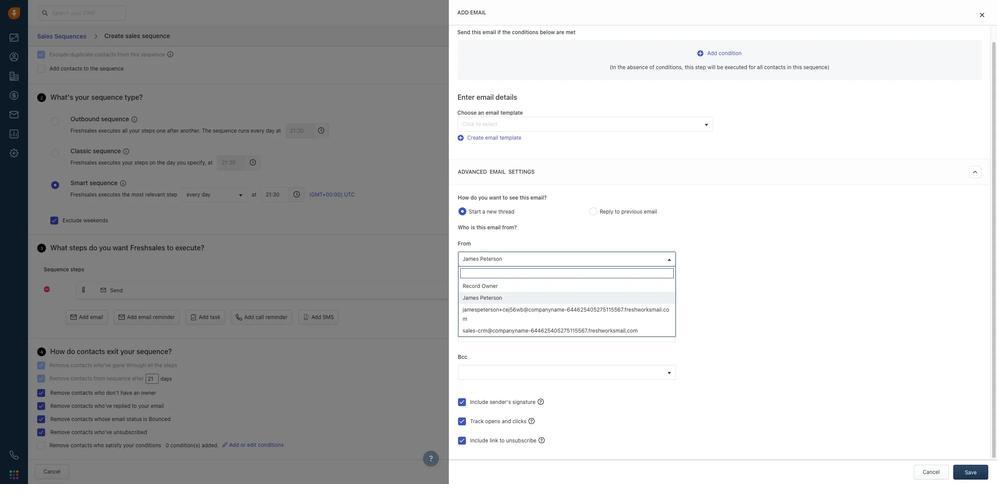 Task type: locate. For each thing, give the bounding box(es) containing it.
0 vertical spatial an
[[795, 78, 801, 85]]

peterson inside dropdown button
[[481, 256, 503, 262]]

reminder left add sms button
[[266, 314, 288, 320]]

0 horizontal spatial create
[[104, 32, 124, 39]]

(in the absence of conditions, this step will be executed for all contacts in this sequence)
[[610, 64, 830, 71]]

1 horizontal spatial add email
[[458, 9, 487, 16]]

1 vertical spatial is
[[471, 224, 475, 231]]

do right 4
[[67, 348, 75, 355]]

for right executed
[[749, 64, 756, 71]]

your down owner
[[138, 403, 149, 409]]

remove contacts who don't have an owner
[[50, 390, 156, 396]]

the right up,
[[787, 86, 795, 92]]

you
[[857, 71, 866, 77], [177, 159, 186, 166], [479, 194, 488, 201], [99, 244, 111, 252]]

the down sequence?
[[154, 362, 162, 369]]

cancel left save
[[923, 469, 940, 475]]

0 horizontal spatial want
[[113, 244, 128, 252]]

who've down remove contacts who don't have an owner
[[94, 403, 112, 409]]

1 horizontal spatial in
[[944, 71, 948, 77]]

remove for remove contacts who've unsubscribed
[[50, 429, 70, 436]]

how do you want to see this email?
[[458, 194, 547, 201]]

whose
[[94, 416, 111, 422]]

sequence right the
[[213, 128, 237, 134]]

james
[[463, 256, 479, 262], [463, 295, 479, 301]]

click to select button
[[458, 117, 713, 132]]

and
[[502, 418, 511, 425]]

template down the details
[[501, 110, 523, 116]]

how
[[458, 194, 469, 201], [50, 348, 65, 355]]

1 vertical spatial want
[[113, 244, 128, 252]]

are inside check conditions send this email if the conditions below are met
[[557, 29, 565, 35]]

0 horizontal spatial are
[[557, 29, 565, 35]]

1 jamespeterson+cej56wb@companyname- from the top
[[463, 293, 567, 300]]

task
[[210, 314, 221, 320]]

the right (in
[[618, 64, 626, 71]]

(in
[[610, 64, 617, 71]]

this inside check conditions send this email if the conditions below are met
[[472, 29, 481, 35]]

1 horizontal spatial all
[[147, 362, 153, 369]]

email inside add email button
[[90, 314, 103, 320]]

step right relevant
[[167, 191, 177, 198]]

0 vertical spatial exclude
[[49, 51, 69, 58]]

0 vertical spatial step
[[696, 64, 706, 71]]

1 vertical spatial every
[[187, 191, 200, 198]]

reminder,
[[842, 78, 865, 85], [881, 78, 905, 85]]

your down <span class=" ">sales reps can use this for weekly check-ins with leads and to run renewal campaigns e.g. renewing a contract</span> image
[[122, 159, 133, 166]]

1 horizontal spatial sales
[[769, 71, 782, 77]]

0 vertical spatial day
[[266, 128, 275, 134]]

phone element
[[5, 447, 23, 464]]

enter email details
[[458, 93, 518, 101]]

is up email,
[[809, 71, 813, 77]]

contacts up once
[[921, 71, 942, 77]]

1 vertical spatial template
[[500, 134, 522, 141]]

sequence up every contact has a unique email address, so don't worry about duplication. icon at the left
[[142, 32, 170, 39]]

0 horizontal spatial call
[[256, 314, 264, 320]]

for inside a sales sequence is a series of steps you can set up to nurture contacts in the crm. a step can be an email, task, call reminder, email reminder, or sms. once your steps are lined up, the crm executes them automatically for you.
[[882, 86, 889, 92]]

new
[[487, 208, 497, 215]]

include up track
[[470, 399, 488, 405]]

at right runs
[[276, 128, 281, 134]]

exclude duplicate contacts from this sequence
[[49, 51, 165, 58]]

an right have
[[134, 390, 140, 396]]

contacts down remove contacts who've unsubscribed
[[71, 442, 92, 449]]

2 horizontal spatial do
[[471, 194, 477, 201]]

who've for gone
[[94, 362, 111, 369]]

cancel button right freshworks switcher "image"
[[35, 464, 70, 479]]

executes for classic sequence
[[98, 159, 121, 166]]

1 reminder, from the left
[[842, 78, 865, 85]]

jamespeterson+cej56wb@companyname- inside button
[[463, 293, 567, 300]]

<span class=" ">sales reps can use this for prospecting and account-based selling e.g. following up with event attendees</span> image
[[120, 180, 126, 186]]

0 vertical spatial how
[[458, 194, 469, 201]]

1 vertical spatial or
[[241, 442, 246, 448]]

2 vertical spatial who've
[[94, 429, 112, 436]]

0 horizontal spatial be
[[717, 64, 724, 71]]

0 horizontal spatial step
[[167, 191, 177, 198]]

0 vertical spatial james peterson
[[463, 256, 503, 262]]

peterson down the owner
[[481, 295, 503, 301]]

2 jamespeterson+cej56wb@companyname- from the top
[[463, 307, 567, 313]]

jamespeterson+cej56wb@companyname- for 644625405275115567.freshworksmail.com
[[463, 293, 567, 300]]

the inside check conditions send this email if the conditions below are met
[[503, 29, 511, 35]]

james peterson down from
[[463, 256, 503, 262]]

sequences
[[54, 32, 87, 40]]

conditions left below
[[512, 29, 539, 35]]

0 vertical spatial after
[[167, 128, 179, 134]]

sequence down exclude duplicate contacts from this sequence
[[100, 65, 124, 72]]

who down remove contacts who've unsubscribed
[[94, 442, 104, 449]]

2 james from the top
[[463, 295, 479, 301]]

include sender's signature
[[470, 399, 536, 405]]

every contact has a unique email address, so don't worry about duplication. image
[[167, 51, 173, 57]]

0 horizontal spatial of
[[650, 64, 655, 71]]

cancel for rightmost cancel button
[[923, 469, 940, 475]]

conditions
[[480, 18, 514, 26], [512, 29, 539, 35], [258, 442, 284, 448], [136, 442, 161, 449]]

None search field
[[460, 268, 674, 279], [461, 330, 665, 340], [460, 268, 674, 279], [461, 330, 665, 340]]

1 horizontal spatial an
[[478, 110, 484, 116]]

crm@companyname-
[[478, 328, 531, 334]]

remove for remove contacts who've replied to your email
[[50, 403, 70, 409]]

cancel for leftmost cancel button
[[44, 468, 61, 475]]

1 vertical spatial how
[[50, 348, 65, 355]]

2 include from the top
[[470, 437, 488, 444]]

reminder inside "button"
[[153, 314, 175, 320]]

sales up exclude duplicate contacts from this sequence
[[125, 32, 140, 39]]

executes down "task,"
[[810, 86, 832, 92]]

reminder
[[153, 314, 175, 320], [266, 314, 288, 320]]

1 horizontal spatial cancel button
[[914, 465, 949, 480]]

all up <span class=" ">sales reps can use this for weekly check-ins with leads and to run renewal campaigns e.g. renewing a contract</span> image
[[122, 128, 128, 134]]

1 horizontal spatial reminder
[[266, 314, 288, 320]]

include for include sender's signature
[[470, 399, 488, 405]]

2 horizontal spatial is
[[809, 71, 813, 77]]

can
[[867, 71, 876, 77], [777, 78, 786, 85]]

2 reminder, from the left
[[881, 78, 905, 85]]

0 vertical spatial a
[[815, 71, 818, 77]]

after down "through"
[[132, 375, 144, 382]]

add contacts to the sequence
[[49, 65, 124, 72]]

all right executed
[[758, 64, 763, 71]]

2 vertical spatial day
[[202, 191, 211, 198]]

reminder for add email reminder
[[153, 314, 175, 320]]

2 a from the left
[[974, 71, 977, 77]]

list box containing record owner
[[459, 280, 676, 337]]

2 horizontal spatial step
[[764, 78, 775, 85]]

sales-crm@companyname-644625405275115567.freshworksmail.com
[[463, 328, 638, 334]]

0 horizontal spatial for
[[749, 64, 756, 71]]

1 horizontal spatial step
[[696, 64, 706, 71]]

freshsales down classic at the top left of page
[[70, 159, 97, 166]]

is right "status"
[[143, 416, 147, 422]]

email up check
[[471, 9, 487, 16]]

them
[[833, 86, 846, 92]]

include
[[470, 399, 488, 405], [470, 437, 488, 444]]

in left sequence) at right
[[788, 64, 792, 71]]

1 vertical spatial reply
[[458, 278, 472, 285]]

what's your sequence type?
[[50, 93, 143, 101]]

conditions left '0'
[[136, 442, 161, 449]]

who is this email from?
[[458, 224, 517, 231]]

add email up check
[[458, 9, 487, 16]]

0 vertical spatial or
[[906, 78, 911, 85]]

email inside check conditions send this email if the conditions below are met
[[483, 29, 496, 35]]

do up start
[[471, 194, 477, 201]]

<span class=" ">sales reps can use this for weekly check-ins with leads and to run renewal campaigns e.g. renewing a contract</span> image
[[123, 148, 129, 154]]

1 vertical spatial james peterson
[[463, 295, 503, 301]]

None text field
[[146, 374, 159, 384]]

cancel
[[44, 468, 61, 475], [923, 469, 940, 475]]

reminder inside button
[[266, 314, 288, 320]]

step up lined
[[764, 78, 775, 85]]

contacts up add contacts to the sequence
[[95, 51, 116, 58]]

1 vertical spatial do
[[89, 244, 97, 252]]

freshsales for outbound
[[70, 128, 97, 134]]

executes for smart sequence
[[98, 191, 121, 198]]

in left crm.
[[944, 71, 948, 77]]

from
[[118, 51, 129, 58], [94, 375, 105, 382]]

0 vertical spatial add email
[[458, 9, 487, 16]]

1 james from the top
[[463, 256, 479, 262]]

exit
[[107, 348, 119, 355]]

do for you
[[471, 194, 477, 201]]

who left don't
[[94, 390, 105, 396]]

cancel inside dialog
[[923, 469, 940, 475]]

create email template link
[[458, 134, 522, 141]]

add email up how do contacts exit your sequence?
[[79, 314, 103, 320]]

of inside dialog
[[650, 64, 655, 71]]

sales inside a sales sequence is a series of steps you can set up to nurture contacts in the crm. a step can be an email, task, call reminder, email reminder, or sms. once your steps are lined up, the crm executes them automatically for you.
[[769, 71, 782, 77]]

1 horizontal spatial of
[[835, 71, 840, 77]]

duplicate
[[70, 51, 93, 58]]

james down the record
[[463, 295, 479, 301]]

2 vertical spatial step
[[167, 191, 177, 198]]

executes
[[810, 86, 832, 92], [98, 128, 121, 134], [98, 159, 121, 166], [98, 191, 121, 198]]

1 vertical spatial sales
[[769, 71, 782, 77]]

freshworks switcher image
[[10, 471, 18, 479]]

0 horizontal spatial or
[[241, 442, 246, 448]]

0 vertical spatial sales
[[125, 32, 140, 39]]

0 vertical spatial peterson
[[481, 256, 503, 262]]

1 include from the top
[[470, 399, 488, 405]]

jamespeterson+cej56wb@companyname- up crm@companyname-
[[463, 307, 567, 313]]

set
[[878, 71, 885, 77]]

0 vertical spatial at
[[276, 128, 281, 134]]

of right series
[[835, 71, 840, 77]]

0 horizontal spatial cancel
[[44, 468, 61, 475]]

1 peterson from the top
[[481, 256, 503, 262]]

0 horizontal spatial send
[[110, 287, 123, 294]]

3
[[40, 245, 43, 251]]

choose
[[458, 110, 477, 116]]

are down crm.
[[969, 78, 977, 85]]

do down weekends
[[89, 244, 97, 252]]

0 vertical spatial for
[[749, 64, 756, 71]]

track opens and clicks
[[470, 418, 527, 425]]

your right once
[[941, 78, 952, 85]]

reminder, up "you."
[[881, 78, 905, 85]]

1 horizontal spatial how
[[458, 194, 469, 201]]

0 condition(s) added.
[[166, 442, 219, 449]]

1 horizontal spatial want
[[489, 194, 502, 201]]

settings
[[509, 169, 535, 175]]

0 horizontal spatial from
[[94, 375, 105, 382]]

1 james peterson from the top
[[463, 256, 503, 262]]

for
[[749, 64, 756, 71], [882, 86, 889, 92]]

to inside a sales sequence is a series of steps you can set up to nurture contacts in the crm. a step can be an email, task, call reminder, email reminder, or sms. once your steps are lined up, the crm executes them automatically for you.
[[895, 71, 900, 77]]

644625405275115567.freshworksmail.com up the '644625405275115567.freshworksmail.co'
[[567, 293, 674, 300]]

0 horizontal spatial cancel button
[[35, 464, 70, 479]]

james down from
[[463, 256, 479, 262]]

0 vertical spatial be
[[717, 64, 724, 71]]

click to select
[[463, 121, 498, 127]]

0 vertical spatial who
[[94, 390, 105, 396]]

a right crm.
[[974, 71, 977, 77]]

add email reminder
[[127, 314, 175, 320]]

1 vertical spatial call
[[256, 314, 264, 320]]

every inside button
[[187, 191, 200, 198]]

freshsales for smart
[[70, 191, 97, 198]]

1 horizontal spatial be
[[787, 78, 793, 85]]

1 horizontal spatial do
[[89, 244, 97, 252]]

0 horizontal spatial can
[[777, 78, 786, 85]]

(gmt+00:00) utc link
[[309, 191, 355, 198]]

reply to
[[458, 278, 479, 285]]

1 vertical spatial james
[[463, 295, 479, 301]]

add
[[458, 9, 469, 16], [708, 50, 718, 57], [49, 65, 59, 72], [79, 314, 89, 320], [127, 314, 137, 320], [199, 314, 209, 320], [244, 314, 254, 320], [312, 314, 321, 320], [229, 442, 239, 448]]

m
[[463, 316, 468, 322]]

reminder, up automatically
[[842, 78, 865, 85]]

1 horizontal spatial cancel
[[923, 469, 940, 475]]

james peterson button
[[458, 252, 676, 267]]

reminder for add call reminder
[[266, 314, 288, 320]]

who've for replied
[[94, 403, 112, 409]]

link
[[490, 437, 498, 444]]

want
[[489, 194, 502, 201], [113, 244, 128, 252]]

contacts inside dialog
[[765, 64, 786, 71]]

remove
[[49, 362, 69, 369], [49, 375, 69, 382], [50, 390, 70, 396], [50, 403, 70, 409], [50, 416, 70, 422], [50, 429, 70, 436], [49, 442, 69, 449]]

0 horizontal spatial a
[[483, 208, 486, 215]]

day down specify,
[[202, 191, 211, 198]]

contacts up remove contacts who don't have an owner
[[71, 375, 92, 382]]

executes inside a sales sequence is a series of steps you can set up to nurture contacts in the crm. a step can be an email, task, call reminder, email reminder, or sms. once your steps are lined up, the crm executes them automatically for you.
[[810, 86, 832, 92]]

freshsales down outbound
[[70, 128, 97, 134]]

remove for remove contacts who satisfy your conditions
[[49, 442, 69, 449]]

remove for remove contacts who've gone through all the steps
[[49, 362, 69, 369]]

0 vertical spatial 644625405275115567.freshworksmail.com
[[567, 293, 674, 300]]

0 horizontal spatial a
[[764, 71, 768, 77]]

add or edit conditions link
[[223, 442, 284, 448]]

sequence
[[142, 32, 170, 39], [141, 51, 165, 58], [100, 65, 124, 72], [784, 71, 808, 77], [91, 93, 123, 101], [101, 115, 129, 123], [213, 128, 237, 134], [93, 147, 121, 154], [90, 179, 118, 186], [107, 375, 131, 382]]

freshsales executes your steps on the day you specify, at
[[70, 159, 213, 166]]

dialog containing check conditions
[[449, 0, 998, 484]]

dialog
[[449, 0, 998, 484]]

call inside a sales sequence is a series of steps you can set up to nurture contacts in the crm. a step can be an email, task, call reminder, email reminder, or sms. once your steps are lined up, the crm executes them automatically for you.
[[832, 78, 840, 85]]

in
[[788, 64, 792, 71], [944, 71, 948, 77]]

1 vertical spatial at
[[208, 159, 213, 166]]

1 vertical spatial who've
[[94, 403, 112, 409]]

from up remove contacts who don't have an owner
[[94, 375, 105, 382]]

(gmt+00:00)
[[309, 191, 343, 198]]

how up start
[[458, 194, 469, 201]]

1 vertical spatial day
[[167, 159, 176, 166]]

classic
[[70, 147, 91, 154]]

0 vertical spatial all
[[758, 64, 763, 71]]

2 peterson from the top
[[481, 295, 503, 301]]

weekends
[[83, 217, 108, 224]]

will
[[708, 64, 716, 71]]

2 vertical spatial is
[[143, 416, 147, 422]]

is inside a sales sequence is a series of steps you can set up to nurture contacts in the crm. a step can be an email, task, call reminder, email reminder, or sms. once your steps are lined up, the crm executes them automatically for you.
[[809, 71, 813, 77]]

1 vertical spatial who
[[94, 442, 104, 449]]

james peterson inside dropdown button
[[463, 256, 503, 262]]

email right previous
[[644, 208, 657, 215]]

1 reminder from the left
[[153, 314, 175, 320]]

after
[[167, 128, 179, 134], [132, 375, 144, 382]]

executes down the "outbound sequence"
[[98, 128, 121, 134]]

after right one
[[167, 128, 179, 134]]

this right see
[[520, 194, 529, 201]]

all right "through"
[[147, 362, 153, 369]]

1 vertical spatial jamespeterson+cej56wb@companyname-
[[463, 307, 567, 313]]

0 vertical spatial jamespeterson+cej56wb@companyname-
[[463, 293, 567, 300]]

0 vertical spatial who've
[[94, 362, 111, 369]]

email up sequence?
[[138, 314, 151, 320]]

list box
[[459, 280, 676, 337]]

sequence left <span class=" ">sales reps can use this for prospecting and account-based selling e.g. following up with event attendees</span> image
[[90, 179, 118, 186]]

peterson up the owner
[[481, 256, 503, 262]]

executed
[[725, 64, 748, 71]]

click
[[463, 121, 475, 127]]

2 reminder from the left
[[266, 314, 288, 320]]

jamespeterson+cej56wb@companyname- inside jamespeterson+cej56wb@companyname-644625405275115567.freshworksmail.co m
[[463, 307, 567, 313]]

are
[[557, 29, 565, 35], [969, 78, 977, 85]]

at
[[276, 128, 281, 134], [208, 159, 213, 166], [252, 191, 257, 198]]

0 horizontal spatial after
[[132, 375, 144, 382]]

through
[[127, 362, 146, 369]]

days
[[161, 376, 172, 382]]

step
[[696, 64, 706, 71], [764, 78, 775, 85], [167, 191, 177, 198]]

0 vertical spatial include
[[470, 399, 488, 405]]

2 vertical spatial do
[[67, 348, 75, 355]]

exclude down sales sequences link
[[49, 51, 69, 58]]

to down duplicate
[[84, 65, 89, 72]]

2 james peterson from the top
[[463, 295, 503, 301]]

email left if
[[483, 29, 496, 35]]

1 vertical spatial are
[[969, 78, 977, 85]]

is
[[809, 71, 813, 77], [471, 224, 475, 231], [143, 416, 147, 422]]

steps
[[842, 71, 855, 77], [954, 78, 967, 85], [142, 128, 155, 134], [134, 159, 148, 166], [69, 244, 87, 252], [70, 266, 84, 273], [164, 362, 177, 369]]

reminder up sequence?
[[153, 314, 175, 320]]

1 a from the left
[[764, 71, 768, 77]]

details
[[496, 93, 518, 101]]

be right 'will' at the top
[[717, 64, 724, 71]]

0 horizontal spatial sales
[[125, 32, 140, 39]]

1 vertical spatial for
[[882, 86, 889, 92]]

4
[[40, 349, 43, 355]]

enter
[[458, 93, 475, 101]]

you left specify,
[[177, 159, 186, 166]]

sequence
[[44, 266, 69, 273]]

can up up,
[[777, 78, 786, 85]]

jamespeterson+cej56wb@companyname- down the owner
[[463, 293, 567, 300]]

be left email,
[[787, 78, 793, 85]]

1 vertical spatial send
[[110, 287, 123, 294]]

2 vertical spatial an
[[134, 390, 140, 396]]

the right if
[[503, 29, 511, 35]]

day
[[266, 128, 275, 134], [167, 159, 176, 166], [202, 191, 211, 198]]

1 vertical spatial create
[[468, 134, 484, 141]]

step left 'will' at the top
[[696, 64, 706, 71]]

1 vertical spatial exclude
[[63, 217, 82, 224]]

1 horizontal spatial reminder,
[[881, 78, 905, 85]]

up
[[887, 71, 893, 77]]

contacts
[[95, 51, 116, 58], [765, 64, 786, 71], [61, 65, 82, 72], [921, 71, 942, 77], [77, 348, 105, 355], [71, 362, 92, 369], [71, 375, 92, 382], [71, 390, 93, 396], [71, 403, 93, 409], [71, 416, 93, 422], [71, 429, 93, 436], [71, 442, 92, 449]]

to inside click to select button
[[476, 121, 481, 127]]

every down specify,
[[187, 191, 200, 198]]

start a new thread
[[469, 208, 515, 215]]

steps up days
[[164, 362, 177, 369]]

is inside dialog
[[471, 224, 475, 231]]

1 vertical spatial all
[[122, 128, 128, 134]]

644625405275115567.freshworksmail.com down jamespeterson+cej56wb@companyname-644625405275115567.freshworksmail.co m
[[531, 328, 638, 334]]

1 horizontal spatial call
[[832, 78, 840, 85]]

every
[[251, 128, 264, 134], [187, 191, 200, 198]]

condition(s)
[[171, 442, 200, 449]]

utc
[[344, 191, 355, 198]]

include left link
[[470, 437, 488, 444]]

be inside dialog
[[717, 64, 724, 71]]

remove for remove contacts whose email status is bounced
[[50, 416, 70, 422]]

1 horizontal spatial for
[[882, 86, 889, 92]]



Task type: vqa. For each thing, say whether or not it's contained in the screenshot.
Press Space To Select This Row. row containing $ 5,600
no



Task type: describe. For each thing, give the bounding box(es) containing it.
0 horizontal spatial at
[[208, 159, 213, 166]]

crm.
[[959, 71, 972, 77]]

sequence left <span class=" ">sales reps can use this for traditional drip campaigns e.g. reengaging with cold prospects</span> icon
[[101, 115, 129, 123]]

add email button
[[66, 310, 108, 325]]

a sales sequence is a series of steps you can set up to nurture contacts in the crm. a step can be an email, task, call reminder, email reminder, or sms. once your steps are lined up, the crm executes them automatically for you.
[[764, 71, 977, 92]]

specify,
[[187, 159, 207, 166]]

save button
[[954, 465, 989, 480]]

nurture
[[901, 71, 919, 77]]

add condition
[[708, 50, 742, 57]]

another.
[[180, 128, 201, 134]]

0 vertical spatial want
[[489, 194, 502, 201]]

call inside add call reminder button
[[256, 314, 264, 320]]

exclude for exclude weekends
[[63, 217, 82, 224]]

reply for reply to previous email
[[600, 208, 614, 215]]

gone
[[113, 362, 125, 369]]

reply to previous email
[[600, 208, 657, 215]]

freshsales executes the most relevant step
[[70, 191, 177, 198]]

freshsales left execute?
[[130, 244, 165, 252]]

sales for create
[[125, 32, 140, 39]]

include for include link to unsubscribe
[[470, 437, 488, 444]]

this right conditions,
[[685, 64, 694, 71]]

to right link
[[500, 437, 505, 444]]

condition
[[719, 50, 742, 57]]

exclude for exclude duplicate contacts from this sequence
[[49, 51, 69, 58]]

the left the most on the top left of the page
[[122, 191, 130, 198]]

sales sequences
[[37, 32, 87, 40]]

how for how do you want to see this email?
[[458, 194, 469, 201]]

of inside a sales sequence is a series of steps you can set up to nurture contacts in the crm. a step can be an email, task, call reminder, email reminder, or sms. once your steps are lined up, the crm executes them automatically for you.
[[835, 71, 840, 77]]

see
[[510, 194, 519, 201]]

0
[[166, 442, 169, 449]]

opens
[[486, 418, 501, 425]]

previous
[[622, 208, 643, 215]]

in inside dialog
[[788, 64, 792, 71]]

save
[[965, 469, 977, 476]]

include link to unsubscribe
[[470, 437, 537, 444]]

don't
[[106, 390, 119, 396]]

your down <span class=" ">sales reps can use this for traditional drip campaigns e.g. reengaging with cold prospects</span> icon
[[129, 128, 140, 134]]

remove contacts from sequence after
[[49, 375, 144, 382]]

sequence left every contact has a unique email address, so don't worry about duplication. icon at the left
[[141, 51, 165, 58]]

2 horizontal spatial all
[[758, 64, 763, 71]]

add task
[[199, 314, 221, 320]]

0 horizontal spatial is
[[143, 416, 147, 422]]

executes for outbound sequence
[[98, 128, 121, 134]]

steps right sequence
[[70, 266, 84, 273]]

in inside a sales sequence is a series of steps you can set up to nurture contacts in the crm. a step can be an email, task, call reminder, email reminder, or sms. once your steps are lined up, the crm executes them automatically for you.
[[944, 71, 948, 77]]

steps down crm.
[[954, 78, 967, 85]]

step inside a sales sequence is a series of steps you can set up to nurture contacts in the crm. a step can be an email, task, call reminder, email reminder, or sms. once your steps are lined up, the crm executes them automatically for you.
[[764, 78, 775, 85]]

contacts down remove contacts who don't have an owner
[[71, 403, 93, 409]]

if
[[498, 29, 501, 35]]

unsubscribed
[[114, 429, 147, 436]]

Search your CRM... text field
[[39, 5, 126, 20]]

step inside dialog
[[696, 64, 706, 71]]

sequence up the "outbound sequence"
[[91, 93, 123, 101]]

1 horizontal spatial after
[[167, 128, 179, 134]]

do for contacts
[[67, 348, 75, 355]]

sales-
[[463, 328, 478, 334]]

email?
[[531, 194, 547, 201]]

phone image
[[10, 451, 18, 460]]

1 vertical spatial can
[[777, 78, 786, 85]]

from?
[[502, 224, 517, 231]]

thread
[[499, 208, 515, 215]]

bcc
[[458, 354, 468, 360]]

sequence down gone
[[107, 375, 131, 382]]

0 horizontal spatial day
[[167, 159, 176, 166]]

your down unsubscribed
[[123, 442, 134, 449]]

clicks
[[513, 418, 527, 425]]

email up select
[[486, 110, 499, 116]]

send inside check conditions send this email if the conditions below are met
[[458, 29, 471, 35]]

owner
[[141, 390, 156, 396]]

exclude weekends
[[63, 217, 108, 224]]

0 horizontal spatial an
[[134, 390, 140, 396]]

your right what's
[[75, 93, 90, 101]]

you.
[[890, 86, 901, 92]]

add inside "button"
[[127, 314, 137, 320]]

how for how do contacts exit your sequence?
[[50, 348, 65, 355]]

create for create email template
[[468, 134, 484, 141]]

who've for unsubscribed
[[94, 429, 112, 436]]

steps right what
[[69, 244, 87, 252]]

1 vertical spatial 644625405275115567.freshworksmail.com
[[531, 328, 638, 334]]

<span class=" ">sales reps can use this for traditional drip campaigns e.g. reengaging with cold prospects</span> image
[[131, 116, 138, 123]]

sales
[[37, 32, 53, 40]]

to right replied
[[132, 403, 137, 409]]

crm
[[797, 86, 808, 92]]

email up bounced
[[151, 403, 164, 409]]

add or edit conditions
[[229, 442, 284, 448]]

close image
[[981, 12, 985, 18]]

to left the owner
[[474, 278, 479, 285]]

sequence inside a sales sequence is a series of steps you can set up to nurture contacts in the crm. a step can be an email, task, call reminder, email reminder, or sms. once your steps are lined up, the crm executes them automatically for you.
[[784, 71, 808, 77]]

add task button
[[186, 310, 225, 325]]

the down duplicate
[[90, 65, 98, 72]]

your inside a sales sequence is a series of steps you can set up to nurture contacts in the crm. a step can be an email, task, call reminder, email reminder, or sms. once your steps are lined up, the crm executes them automatically for you.
[[941, 78, 952, 85]]

automatically
[[848, 86, 881, 92]]

are inside a sales sequence is a series of steps you can set up to nurture contacts in the crm. a step can be an email, task, call reminder, email reminder, or sms. once your steps are lined up, the crm executes them automatically for you.
[[969, 78, 977, 85]]

james inside list box
[[463, 295, 479, 301]]

lined
[[764, 86, 776, 92]]

you down weekends
[[99, 244, 111, 252]]

create email template
[[468, 134, 522, 141]]

remove for remove contacts who don't have an owner
[[50, 390, 70, 396]]

sms.
[[913, 78, 925, 85]]

jamespeterson+cej56wb@companyname-644625405275115567.freshworksmail.co m
[[463, 307, 670, 322]]

be inside a sales sequence is a series of steps you can set up to nurture contacts in the crm. a step can be an email, task, call reminder, email reminder, or sms. once your steps are lined up, the crm executes them automatically for you.
[[787, 78, 793, 85]]

who for don't
[[94, 390, 105, 396]]

contacts left exit
[[77, 348, 105, 355]]

added.
[[202, 442, 219, 449]]

have
[[121, 390, 132, 396]]

met
[[566, 29, 576, 35]]

what steps do you want freshsales to execute?
[[50, 244, 204, 252]]

an inside dialog
[[478, 110, 484, 116]]

email inside add email reminder "button"
[[138, 314, 151, 320]]

this up email,
[[793, 64, 803, 71]]

reply for reply to
[[458, 278, 472, 285]]

edit
[[247, 442, 257, 448]]

steps up them
[[842, 71, 855, 77]]

(gmt+00:00) utc
[[309, 191, 355, 198]]

an inside a sales sequence is a series of steps you can set up to nurture contacts in the crm. a step can be an email, task, call reminder, email reminder, or sms. once your steps are lined up, the crm executes them automatically for you.
[[795, 78, 801, 85]]

jamespeterson+cej56wb@companyname- for 644625405275115567.freshworksmail.co
[[463, 307, 567, 313]]

most
[[132, 191, 144, 198]]

replied
[[114, 403, 131, 409]]

sequence)
[[804, 64, 830, 71]]

or inside a sales sequence is a series of steps you can set up to nurture contacts in the crm. a step can be an email, task, call reminder, email reminder, or sms. once your steps are lined up, the crm executes them automatically for you.
[[906, 78, 911, 85]]

sequence?
[[137, 348, 172, 355]]

sequence left <span class=" ">sales reps can use this for weekly check-ins with leads and to run renewal campaigns e.g. renewing a contract</span> image
[[93, 147, 121, 154]]

add email inside button
[[79, 314, 103, 320]]

freshsales executes all your steps one after another. the sequence runs every day at
[[70, 128, 281, 134]]

conditions right edit at the left of page
[[258, 442, 284, 448]]

contacts down duplicate
[[61, 65, 82, 72]]

contacts up remove contacts who satisfy your conditions
[[71, 429, 93, 436]]

james inside dropdown button
[[463, 256, 479, 262]]

2
[[40, 95, 43, 100]]

to left previous
[[615, 208, 620, 215]]

outbound
[[70, 115, 99, 123]]

steps left on
[[134, 159, 148, 166]]

your right exit
[[120, 348, 135, 355]]

email
[[490, 169, 506, 175]]

you inside a sales sequence is a series of steps you can set up to nurture contacts in the crm. a step can be an email, task, call reminder, email reminder, or sms. once your steps are lined up, the crm executes them automatically for you.
[[857, 71, 866, 77]]

the
[[202, 128, 212, 134]]

series
[[819, 71, 834, 77]]

runs
[[239, 128, 249, 134]]

below
[[540, 29, 555, 35]]

1 vertical spatial after
[[132, 375, 144, 382]]

task,
[[818, 78, 830, 85]]

to left execute?
[[167, 244, 174, 252]]

unsubscribe
[[506, 437, 537, 444]]

type?
[[125, 93, 143, 101]]

add condition link
[[698, 50, 742, 57]]

select
[[483, 121, 498, 127]]

0 vertical spatial can
[[867, 71, 876, 77]]

email down select
[[485, 134, 499, 141]]

0 vertical spatial every
[[251, 128, 264, 134]]

1 horizontal spatial at
[[252, 191, 257, 198]]

the left crm.
[[949, 71, 957, 77]]

0 vertical spatial from
[[118, 51, 129, 58]]

day inside button
[[202, 191, 211, 198]]

this down start
[[477, 224, 486, 231]]

to left see
[[503, 194, 508, 201]]

track
[[470, 418, 484, 425]]

2 horizontal spatial day
[[266, 128, 275, 134]]

who for satisfy
[[94, 442, 104, 449]]

contacts up remove contacts from sequence after
[[71, 362, 92, 369]]

contacts inside a sales sequence is a series of steps you can set up to nurture contacts in the crm. a step can be an email, task, call reminder, email reminder, or sms. once your steps are lined up, the crm executes them automatically for you.
[[921, 71, 942, 77]]

the right on
[[157, 159, 165, 166]]

create for create sales sequence
[[104, 32, 124, 39]]

jamespeterson+cej56wb@companyname-644625405275115567.freshworksmail.com button
[[458, 290, 676, 304]]

freshsales for classic
[[70, 159, 97, 166]]

once
[[927, 78, 940, 85]]

email left from?
[[488, 224, 501, 231]]

sender's
[[490, 399, 511, 405]]

add email reminder button
[[114, 310, 180, 325]]

create sales sequence
[[104, 32, 170, 39]]

1 vertical spatial from
[[94, 375, 105, 382]]

smart sequence
[[70, 179, 118, 186]]

0 vertical spatial template
[[501, 110, 523, 116]]

add email inside dialog
[[458, 9, 487, 16]]

remove contacts who satisfy your conditions
[[49, 442, 161, 449]]

satisfy
[[105, 442, 122, 449]]

1 vertical spatial a
[[483, 208, 486, 215]]

contacts left whose
[[71, 416, 93, 422]]

a inside a sales sequence is a series of steps you can set up to nurture contacts in the crm. a step can be an email, task, call reminder, email reminder, or sms. once your steps are lined up, the crm executes them automatically for you.
[[815, 71, 818, 77]]

email down replied
[[112, 416, 125, 422]]

remove for remove contacts from sequence after
[[49, 375, 69, 382]]

email up the choose an email template
[[477, 93, 494, 101]]

relevant
[[145, 191, 165, 198]]

this down 'create sales sequence'
[[131, 51, 140, 58]]

sequence steps
[[44, 266, 84, 273]]

record owner
[[463, 283, 498, 289]]

you up start
[[479, 194, 488, 201]]

sales for a
[[769, 71, 782, 77]]

steps left one
[[142, 128, 155, 134]]

what
[[50, 244, 68, 252]]

644625405275115567.freshworksmail.com inside button
[[567, 293, 674, 300]]

conditions up if
[[480, 18, 514, 26]]

signature
[[513, 399, 536, 405]]

contacts down remove contacts from sequence after
[[71, 390, 93, 396]]

email inside a sales sequence is a series of steps you can set up to nurture contacts in the crm. a step can be an email, task, call reminder, email reminder, or sms. once your steps are lined up, the crm executes them automatically for you.
[[867, 78, 880, 85]]

from
[[458, 240, 471, 247]]



